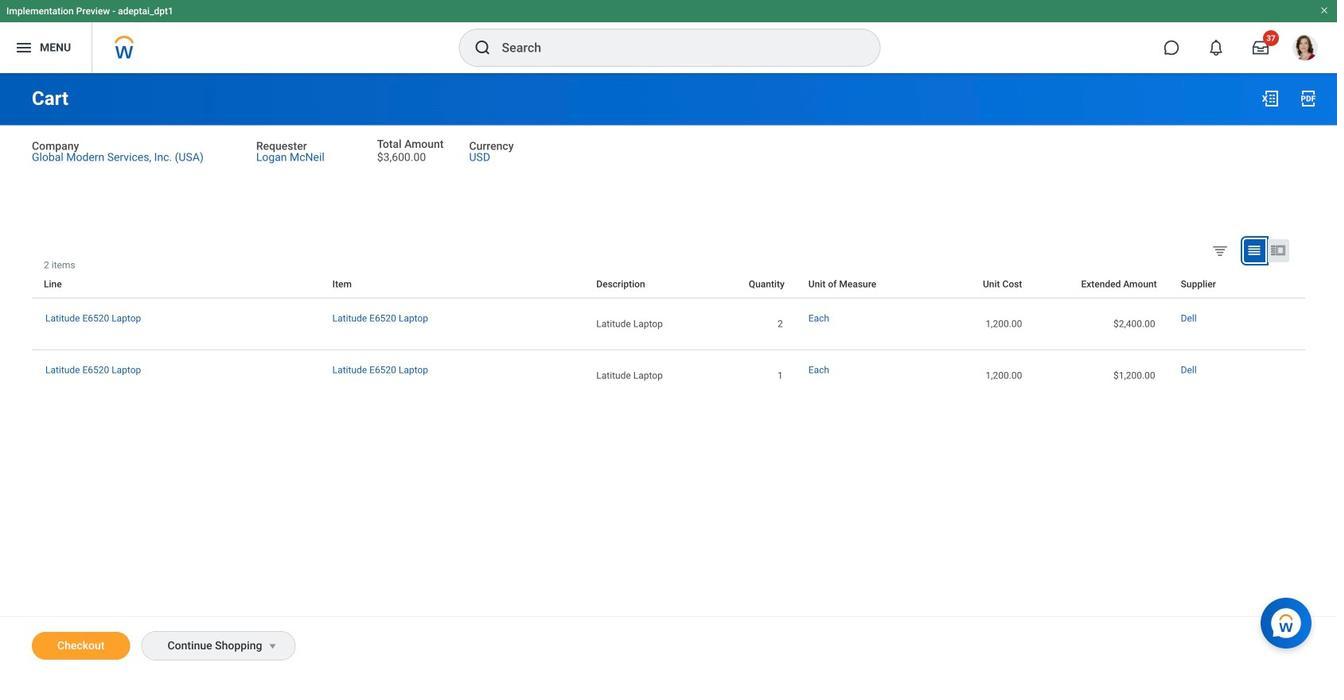 Task type: describe. For each thing, give the bounding box(es) containing it.
search image
[[473, 38, 492, 57]]

close environment banner image
[[1320, 6, 1329, 15]]

Toggle to List Detail view radio
[[1268, 239, 1289, 263]]

profile logan mcneil image
[[1293, 35, 1318, 64]]

select to filter grid data image
[[1211, 242, 1229, 259]]

Search Workday  search field
[[502, 30, 847, 65]]

Toggle to Grid view radio
[[1244, 239, 1266, 263]]

toggle to list detail view image
[[1270, 243, 1286, 259]]

toggle to grid view image
[[1246, 243, 1262, 259]]



Task type: locate. For each thing, give the bounding box(es) containing it.
option group
[[1208, 239, 1301, 266]]

notifications large image
[[1208, 40, 1224, 56]]

toolbar
[[1293, 260, 1305, 271]]

main content
[[0, 73, 1337, 675]]

inbox large image
[[1253, 40, 1269, 56]]

export to excel image
[[1261, 89, 1280, 108]]

caret down image
[[263, 641, 282, 653]]

banner
[[0, 0, 1337, 73]]

view printable version (pdf) image
[[1299, 89, 1318, 108]]

justify image
[[14, 38, 33, 57]]



Task type: vqa. For each thing, say whether or not it's contained in the screenshot.
option group at the top right of the page
yes



